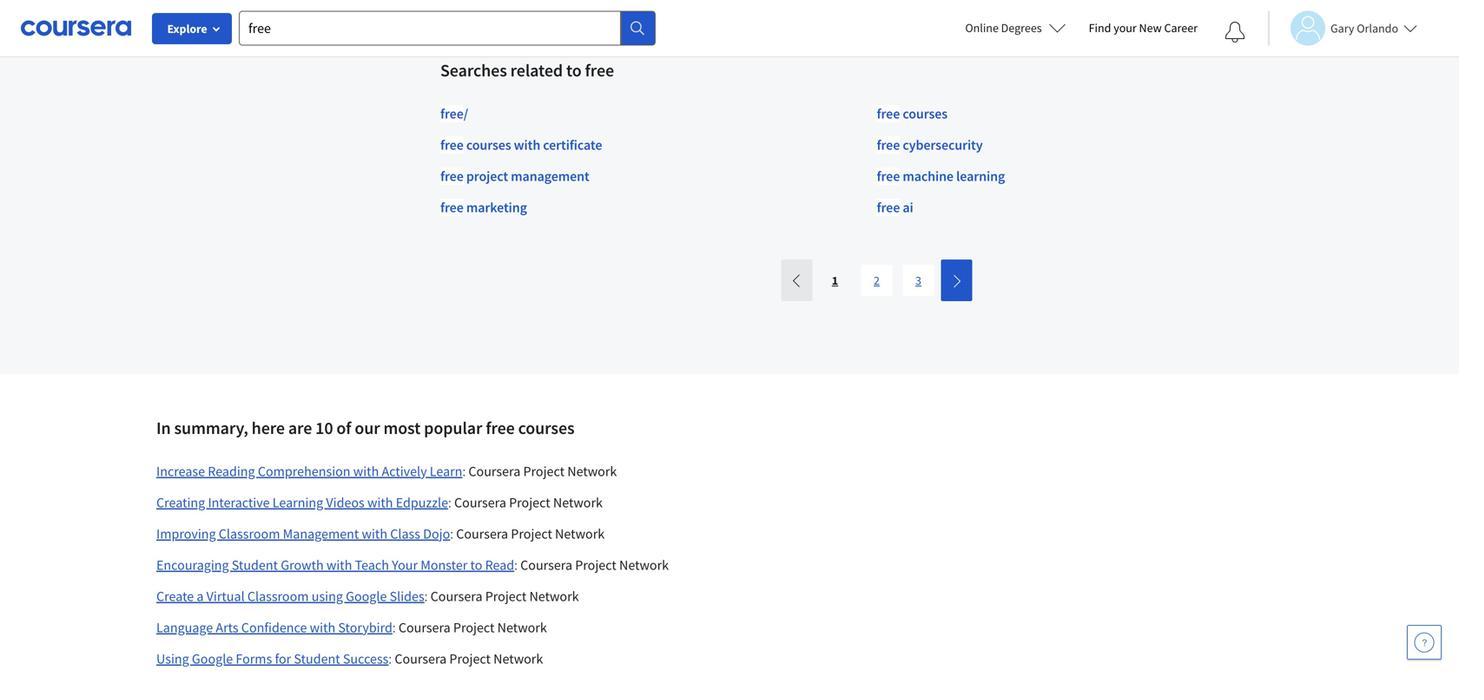 Task type: locate. For each thing, give the bounding box(es) containing it.
previous page image
[[790, 274, 804, 288]]

free
[[585, 59, 614, 81], [440, 105, 464, 122], [877, 105, 900, 122], [440, 136, 464, 154], [877, 136, 900, 154], [440, 167, 464, 185], [877, 167, 900, 185], [440, 199, 464, 216], [877, 199, 900, 216], [486, 417, 515, 439]]

with left teach at left
[[327, 557, 352, 574]]

new
[[1139, 20, 1162, 36]]

free right the related
[[585, 59, 614, 81]]

free down the 'free /'
[[440, 136, 464, 154]]

free up free cybersecurity in the right top of the page
[[877, 105, 900, 122]]

create
[[156, 588, 194, 605]]

page navigation navigation
[[780, 260, 974, 301]]

actively
[[382, 463, 427, 480]]

show notifications image
[[1225, 22, 1246, 43]]

with down using
[[310, 619, 336, 637]]

using
[[312, 588, 343, 605]]

What do you want to learn? text field
[[239, 11, 621, 46]]

: down encouraging student growth with teach your monster to read : coursera project network
[[425, 588, 428, 605]]

searches
[[440, 59, 507, 81]]

free right popular on the left of page
[[486, 417, 515, 439]]

with left class
[[362, 525, 388, 543]]

next page image
[[950, 274, 964, 288]]

classroom up language arts confidence with storybird link
[[247, 588, 309, 605]]

slides
[[390, 588, 425, 605]]

coursera right the "learn"
[[469, 463, 521, 480]]

free up free ai at the right top of the page
[[877, 167, 900, 185]]

free machine
[[877, 167, 954, 185]]

google
[[346, 588, 387, 605], [192, 650, 233, 668]]

help center image
[[1414, 632, 1435, 653]]

find
[[1089, 20, 1112, 36]]

encouraging student growth with teach your monster to read : coursera project network
[[156, 557, 669, 574]]

free for free machine
[[877, 167, 900, 185]]

teach
[[355, 557, 389, 574]]

free down free courses
[[877, 136, 900, 154]]

language arts confidence with storybird : coursera project network
[[156, 619, 547, 637]]

: inside using google forms for student success : coursera project network
[[389, 651, 392, 667]]

free left the project
[[440, 167, 464, 185]]

google down arts
[[192, 650, 233, 668]]

free /
[[440, 105, 468, 122]]

1 horizontal spatial google
[[346, 588, 387, 605]]

: inside creating interactive learning videos with edpuzzle : coursera project network
[[448, 495, 452, 511]]

network
[[568, 463, 617, 480], [553, 494, 603, 511], [555, 525, 605, 543], [619, 557, 669, 574], [529, 588, 579, 605], [498, 619, 547, 637], [494, 650, 543, 668]]

free left ai on the top of page
[[877, 199, 900, 216]]

: down popular on the left of page
[[463, 463, 466, 480]]

0 vertical spatial student
[[232, 557, 278, 574]]

with for learn
[[353, 463, 379, 480]]

classroom down interactive
[[219, 525, 280, 543]]

0 horizontal spatial student
[[232, 557, 278, 574]]

coursera up read
[[456, 525, 508, 543]]

a
[[197, 588, 204, 605]]

1 horizontal spatial student
[[294, 650, 340, 668]]

: down storybird
[[389, 651, 392, 667]]

free for free /
[[440, 105, 464, 122]]

free down searches
[[440, 105, 464, 122]]

google up storybird
[[346, 588, 387, 605]]

student right for
[[294, 650, 340, 668]]

1 horizontal spatial courses
[[518, 417, 575, 439]]

courses for free courses
[[903, 105, 948, 122]]

: up monster
[[450, 526, 454, 542]]

to right the related
[[566, 59, 582, 81]]

: inside the improving classroom management with class dojo : coursera project network
[[450, 526, 454, 542]]

1 vertical spatial courses
[[466, 136, 511, 154]]

project
[[523, 463, 565, 480], [509, 494, 550, 511], [511, 525, 552, 543], [575, 557, 617, 574], [485, 588, 527, 605], [453, 619, 495, 637], [450, 650, 491, 668]]

2 horizontal spatial courses
[[903, 105, 948, 122]]

free ai
[[877, 199, 914, 216]]

: inside create a virtual classroom using google slides : coursera project network
[[425, 588, 428, 605]]

with for dojo
[[362, 525, 388, 543]]

success
[[343, 650, 389, 668]]

with up creating interactive learning videos with edpuzzle : coursera project network
[[353, 463, 379, 480]]

cybersecurity
[[903, 136, 983, 154]]

: inside increase reading comprehension with actively learn : coursera project network
[[463, 463, 466, 480]]

:
[[463, 463, 466, 480], [448, 495, 452, 511], [450, 526, 454, 542], [514, 557, 518, 574], [425, 588, 428, 605], [393, 620, 396, 636], [389, 651, 392, 667]]

1 vertical spatial google
[[192, 650, 233, 668]]

None search field
[[239, 11, 656, 46]]

student
[[232, 557, 278, 574], [294, 650, 340, 668]]

learning
[[273, 494, 323, 511]]

confidence
[[241, 619, 307, 637]]

classroom
[[219, 525, 280, 543], [247, 588, 309, 605]]

popular
[[424, 417, 482, 439]]

machine
[[903, 167, 954, 185]]

free courses with certificate
[[440, 136, 602, 154]]

student up virtual
[[232, 557, 278, 574]]

2
[[874, 273, 880, 288]]

1 vertical spatial classroom
[[247, 588, 309, 605]]

for
[[275, 650, 291, 668]]

language
[[156, 619, 213, 637]]

free for free cybersecurity
[[877, 136, 900, 154]]

free for free courses
[[877, 105, 900, 122]]

career
[[1165, 20, 1198, 36]]

class
[[390, 525, 420, 543]]

1 vertical spatial student
[[294, 650, 340, 668]]

to left read
[[470, 557, 483, 574]]

with
[[514, 136, 541, 154], [353, 463, 379, 480], [367, 494, 393, 511], [362, 525, 388, 543], [327, 557, 352, 574], [310, 619, 336, 637]]

growth
[[281, 557, 324, 574]]

creating interactive learning videos with edpuzzle : coursera project network
[[156, 494, 603, 511]]

coursera right success in the bottom left of the page
[[395, 650, 447, 668]]

with for :
[[310, 619, 336, 637]]

0 horizontal spatial google
[[192, 650, 233, 668]]

free left marketing
[[440, 199, 464, 216]]

increase reading comprehension with actively learn : coursera project network
[[156, 463, 617, 480]]

coursera
[[469, 463, 521, 480], [454, 494, 506, 511], [456, 525, 508, 543], [521, 557, 573, 574], [431, 588, 483, 605], [399, 619, 451, 637], [395, 650, 447, 668]]

: down slides
[[393, 620, 396, 636]]

0 vertical spatial google
[[346, 588, 387, 605]]

0 horizontal spatial to
[[470, 557, 483, 574]]

creating
[[156, 494, 205, 511]]

1 horizontal spatial to
[[566, 59, 582, 81]]

marketing
[[466, 199, 527, 216]]

free for free marketing
[[440, 199, 464, 216]]

: right monster
[[514, 557, 518, 574]]

courses
[[903, 105, 948, 122], [466, 136, 511, 154], [518, 417, 575, 439]]

: down the "learn"
[[448, 495, 452, 511]]

0 horizontal spatial courses
[[466, 136, 511, 154]]

0 vertical spatial courses
[[903, 105, 948, 122]]

most
[[384, 417, 421, 439]]

courses for free courses with certificate
[[466, 136, 511, 154]]

gary
[[1331, 20, 1355, 36]]

to
[[566, 59, 582, 81], [470, 557, 483, 574]]



Task type: vqa. For each thing, say whether or not it's contained in the screenshot.
ARE
yes



Task type: describe. For each thing, give the bounding box(es) containing it.
using google forms for student success : coursera project network
[[156, 650, 543, 668]]

create a virtual classroom using google slides link
[[156, 588, 425, 605]]

learn
[[430, 463, 463, 480]]

free cybersecurity
[[877, 136, 983, 154]]

free for free project management
[[440, 167, 464, 185]]

certificate
[[543, 136, 602, 154]]

free marketing
[[440, 199, 527, 216]]

3 link
[[903, 265, 934, 296]]

in summary, here are 10 of our most popular free courses
[[156, 417, 575, 439]]

create a virtual classroom using google slides : coursera project network
[[156, 588, 579, 605]]

free project management
[[440, 167, 590, 185]]

edpuzzle
[[396, 494, 448, 511]]

coursera down slides
[[399, 619, 451, 637]]

arts
[[216, 619, 239, 637]]

creating interactive learning videos with edpuzzle link
[[156, 494, 448, 511]]

gary orlando button
[[1268, 11, 1418, 46]]

in
[[156, 417, 171, 439]]

storybird
[[338, 619, 393, 637]]

searches related to free
[[440, 59, 614, 81]]

improving classroom management with class dojo link
[[156, 525, 450, 543]]

explore button
[[152, 13, 232, 44]]

0 vertical spatial classroom
[[219, 525, 280, 543]]

with up "free project management"
[[514, 136, 541, 154]]

: inside encouraging student growth with teach your monster to read : coursera project network
[[514, 557, 518, 574]]

here
[[252, 417, 285, 439]]

forms
[[236, 650, 272, 668]]

free courses
[[877, 105, 948, 122]]

online
[[965, 20, 999, 36]]

: inside language arts confidence with storybird : coursera project network
[[393, 620, 396, 636]]

gary orlando
[[1331, 20, 1399, 36]]

comprehension
[[258, 463, 351, 480]]

free for free courses with certificate
[[440, 136, 464, 154]]

explore
[[167, 21, 207, 36]]

improving
[[156, 525, 216, 543]]

project
[[466, 167, 508, 185]]

online degrees button
[[952, 9, 1080, 47]]

coursera right read
[[521, 557, 573, 574]]

find your new career
[[1089, 20, 1198, 36]]

using google forms for student success link
[[156, 650, 389, 668]]

encouraging student growth with teach your monster to read link
[[156, 557, 514, 574]]

improving classroom management with class dojo : coursera project network
[[156, 525, 605, 543]]

learning
[[957, 167, 1005, 185]]

monster
[[421, 557, 468, 574]]

free for free ai
[[877, 199, 900, 216]]

/
[[464, 105, 468, 122]]

management
[[511, 167, 590, 185]]

related
[[511, 59, 563, 81]]

videos
[[326, 494, 365, 511]]

are
[[288, 417, 312, 439]]

coursera image
[[21, 14, 131, 42]]

coursera down monster
[[431, 588, 483, 605]]

read
[[485, 557, 514, 574]]

encouraging
[[156, 557, 229, 574]]

management
[[283, 525, 359, 543]]

with for your
[[327, 557, 352, 574]]

your
[[1114, 20, 1137, 36]]

orlando
[[1357, 20, 1399, 36]]

increase
[[156, 463, 205, 480]]

degrees
[[1001, 20, 1042, 36]]

summary,
[[174, 417, 248, 439]]

1 vertical spatial to
[[470, 557, 483, 574]]

ai
[[903, 199, 914, 216]]

0 vertical spatial to
[[566, 59, 582, 81]]

with up the improving classroom management with class dojo : coursera project network
[[367, 494, 393, 511]]

reading
[[208, 463, 255, 480]]

coursera down the "learn"
[[454, 494, 506, 511]]

online degrees
[[965, 20, 1042, 36]]

find your new career link
[[1080, 17, 1207, 39]]

virtual
[[206, 588, 245, 605]]

our
[[355, 417, 380, 439]]

dojo
[[423, 525, 450, 543]]

interactive
[[208, 494, 270, 511]]

increase reading comprehension with actively learn link
[[156, 463, 463, 480]]

language arts confidence with storybird link
[[156, 619, 393, 637]]

3
[[916, 273, 922, 288]]

using
[[156, 650, 189, 668]]

2 link
[[861, 265, 893, 296]]

your
[[392, 557, 418, 574]]

2 vertical spatial courses
[[518, 417, 575, 439]]

of
[[337, 417, 351, 439]]

10
[[316, 417, 333, 439]]



